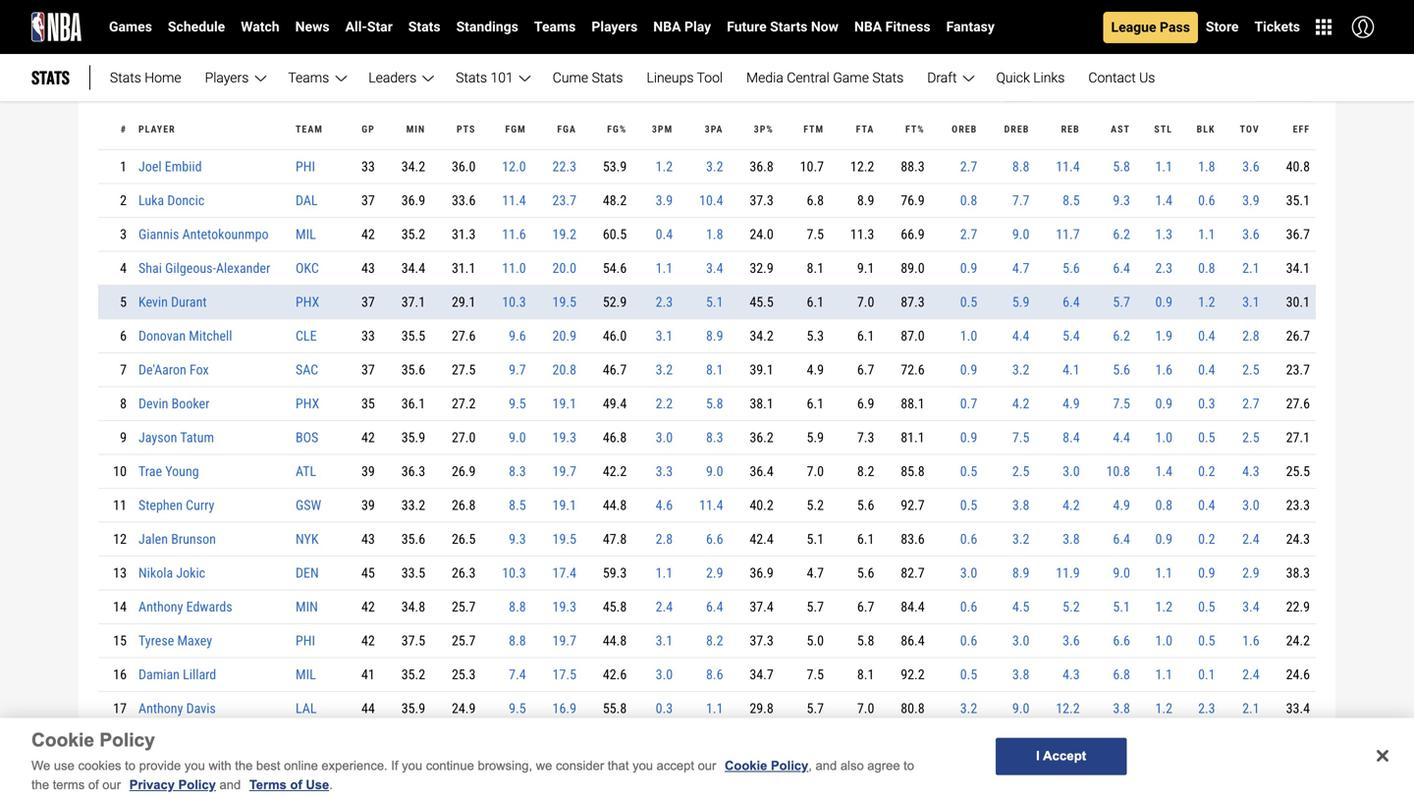 Task type: describe. For each thing, give the bounding box(es) containing it.
0 horizontal spatial 4.9 link
[[1063, 396, 1081, 412]]

0.4 for 3.8
[[1199, 498, 1216, 514]]

1 horizontal spatial 6.8
[[1114, 667, 1131, 683]]

3.0 link down 4.5 link
[[1013, 633, 1030, 650]]

0 horizontal spatial 2.3 link
[[656, 294, 673, 311]]

1 horizontal spatial our
[[698, 759, 717, 774]]

1 2.9 link from the left
[[706, 565, 724, 582]]

1 vertical spatial 4.2 link
[[1063, 498, 1081, 514]]

teams for teams link
[[534, 19, 576, 35]]

87.0
[[901, 328, 925, 344]]

2 horizontal spatial 4.9
[[1114, 498, 1131, 514]]

2 2.9 link from the left
[[1243, 565, 1260, 582]]

antetokounmpo
[[182, 226, 269, 243]]

2.1 for 33.4
[[1243, 701, 1260, 717]]

stephen curry
[[139, 498, 215, 514]]

6.4 for 6.4 link above 5.7 link
[[1114, 260, 1131, 277]]

1 horizontal spatial 5.9
[[1013, 294, 1030, 311]]

0 vertical spatial 5.2
[[807, 498, 824, 514]]

6.7 for 84.4
[[858, 599, 875, 616]]

0 horizontal spatial 1.8 link
[[706, 226, 724, 243]]

3.0 link right 42.6
[[656, 667, 673, 683]]

2.5 for 23.7
[[1243, 362, 1260, 378]]

2.1 link for 33.4
[[1243, 701, 1260, 717]]

19.3 for 46.8
[[553, 430, 577, 446]]

0.5 link up 0.1 link
[[1199, 599, 1216, 616]]

8.8 for 37.3
[[509, 633, 526, 650]]

36.1
[[402, 396, 426, 412]]

0 vertical spatial 23.7
[[553, 193, 577, 209]]

0 vertical spatial 2.8
[[1243, 328, 1260, 344]]

phx link for 37
[[296, 294, 320, 311]]

101
[[491, 70, 514, 86]]

players for players button
[[205, 70, 249, 86]]

0.5 right 92.2 at the bottom right of the page
[[961, 667, 978, 683]]

phx for 37
[[296, 294, 320, 311]]

1.1 for 1.1 link under stl
[[1156, 159, 1173, 175]]

87.3
[[901, 294, 925, 311]]

23.3
[[1287, 498, 1311, 514]]

0 vertical spatial 0.3
[[1199, 396, 1216, 412]]

0 vertical spatial 8.5 link
[[1063, 193, 1081, 209]]

9.5 for 16.9
[[509, 701, 526, 717]]

eff
[[1294, 123, 1311, 135]]

2 vertical spatial 2.7
[[1243, 396, 1260, 412]]

1 horizontal spatial 8.3 link
[[706, 430, 724, 446]]

6.4 link down 10.8 link
[[1114, 532, 1131, 548]]

1.1 link right the 1.3 link
[[1199, 226, 1216, 243]]

2 horizontal spatial 8.1
[[858, 667, 875, 683]]

shai gilgeous-alexander link
[[139, 260, 270, 277]]

6.1 left 83.6
[[858, 532, 875, 548]]

, and also agree to the terms of our
[[31, 759, 915, 793]]

2 vertical spatial 2.5 link
[[1013, 464, 1030, 480]]

0 horizontal spatial 8.3 link
[[509, 464, 526, 480]]

5.7 for 3.2
[[807, 701, 824, 717]]

1 vertical spatial 5.8 link
[[706, 396, 724, 412]]

anthony for anthony edwards
[[139, 599, 183, 616]]

0.6 for 5.2
[[961, 599, 978, 616]]

central
[[787, 70, 830, 86]]

2 vertical spatial 6.2 link
[[1013, 735, 1030, 751]]

3.1 for 86.4
[[656, 633, 673, 650]]

48.2
[[603, 193, 627, 209]]

cookie policy alert dialog
[[0, 719, 1415, 799]]

6.2 for 1.3
[[1114, 226, 1131, 243]]

3.0 link down 2.2 link
[[656, 430, 673, 446]]

future starts now
[[727, 19, 839, 35]]

1.2 link right 12.2 link
[[1156, 701, 1173, 717]]

2 86.4 from the top
[[901, 769, 925, 785]]

76.9
[[901, 193, 925, 209]]

16.9 link
[[553, 701, 577, 717]]

0 horizontal spatial 34.2
[[402, 159, 426, 175]]

39 for 36.3
[[362, 464, 375, 480]]

1 vertical spatial 5.8
[[706, 396, 724, 412]]

9.0 right 11.9 "link"
[[1114, 565, 1131, 582]]

55.8
[[603, 701, 627, 717]]

1.3
[[1156, 226, 1173, 243]]

3.3 for 2nd "3.3" link from the bottom
[[656, 464, 673, 480]]

1 vertical spatial 7.5 link
[[1013, 430, 1030, 446]]

draft button
[[916, 58, 985, 97]]

19.7 link for 8.3
[[553, 464, 577, 480]]

1.1 link down stl
[[1156, 159, 1173, 175]]

0 vertical spatial 9.3 link
[[1114, 193, 1131, 209]]

luka doncic link
[[139, 193, 205, 209]]

3.2 link left 4.1 link
[[1013, 362, 1030, 378]]

5.6 left 92.7
[[858, 498, 875, 514]]

3.1 for 87.0
[[656, 328, 673, 344]]

3.3 left also
[[807, 769, 824, 785]]

7.7 link
[[1013, 193, 1030, 209]]

0.5 link up 0.1 in the bottom right of the page
[[1199, 633, 1216, 650]]

0 horizontal spatial 0.3
[[656, 701, 673, 717]]

0 vertical spatial 2.3 link
[[1156, 260, 1173, 277]]

0 vertical spatial 1.6 link
[[1156, 362, 1173, 378]]

27.1
[[1287, 430, 1311, 446]]

0.6 link for 3.8
[[961, 532, 978, 548]]

3.0 link left 23.3
[[1243, 498, 1260, 514]]

1 horizontal spatial 5.8
[[858, 633, 875, 650]]

9.5 for 19.1
[[509, 396, 526, 412]]

0 horizontal spatial 8.1
[[706, 362, 724, 378]]

we
[[31, 759, 50, 774]]

1 horizontal spatial 11.4 link
[[700, 498, 724, 514]]

0 vertical spatial 5.6 link
[[1063, 260, 1081, 277]]

3.9 for 2nd 3.9 link from the right
[[656, 193, 673, 209]]

39 for 33.2
[[362, 498, 375, 514]]

0 horizontal spatial 27.6
[[452, 328, 476, 344]]

1 horizontal spatial min
[[407, 123, 426, 135]]

3.0 link right 82.7
[[961, 565, 978, 582]]

38.4
[[750, 769, 774, 785]]

3.2 for 3.2 link over 4.5 link
[[1013, 532, 1030, 548]]

44.8 for 19.7
[[603, 633, 627, 650]]

4.5 link
[[1013, 599, 1030, 616]]

1.1 link right 54.6
[[656, 260, 673, 277]]

2 horizontal spatial 5.1
[[1114, 599, 1131, 616]]

phx for 35
[[296, 396, 320, 412]]

3.2 link up 2.2 link
[[656, 362, 673, 378]]

1.8 for the leftmost the 1.8 link
[[706, 226, 724, 243]]

2.3 for 2.3 link to the right
[[1199, 701, 1216, 717]]

6.1 left 6.9
[[807, 396, 824, 412]]

3.2 link up 4.5 link
[[1013, 532, 1030, 548]]

donovan
[[139, 328, 186, 344]]

25.3
[[452, 667, 476, 683]]

1.1 link right '59.3'
[[656, 565, 673, 582]]

leaders button
[[357, 58, 444, 97]]

8.9 up the 11.3
[[858, 193, 875, 209]]

1 vertical spatial 2.8 link
[[656, 532, 673, 548]]

1.2 link right 5.2 link
[[1156, 599, 1173, 616]]

1 vertical spatial 7.0
[[807, 464, 824, 480]]

1 horizontal spatial 12.2
[[1057, 701, 1081, 717]]

3.2 link up 10.4
[[706, 159, 724, 175]]

0 vertical spatial 0.8
[[961, 193, 978, 209]]

1.2 link down "3pm"
[[656, 159, 673, 175]]

1 vertical spatial 0.8 link
[[1199, 260, 1216, 277]]

1 vertical spatial 2.4
[[656, 599, 673, 616]]

7.5 down 5.0
[[807, 667, 824, 683]]

0.5 link right 92.7
[[961, 498, 978, 514]]

15
[[113, 633, 127, 650]]

35.6 for 26.5
[[402, 532, 426, 548]]

1 vertical spatial 4.3 link
[[1063, 667, 1081, 683]]

all-star link
[[338, 0, 401, 54]]

2 vertical spatial 2.7 link
[[1243, 396, 1260, 412]]

2 horizontal spatial 2.3 link
[[1199, 701, 1216, 717]]

5.9 link
[[1013, 294, 1030, 311]]

1.1 link right 6.8 link
[[1156, 667, 1173, 683]]

9.1
[[858, 260, 875, 277]]

1 horizontal spatial 11.4
[[700, 498, 724, 514]]

1.1 for 1.1 link right of the 1.3 link
[[1199, 226, 1216, 243]]

1 8.6 link from the top
[[706, 667, 724, 683]]

0 vertical spatial 4.9
[[807, 362, 824, 378]]

1.1 for 1.1 link right of 11.9 "link"
[[1156, 565, 1173, 582]]

1.4 link for 9.3
[[1156, 193, 1173, 209]]

7.5 up 10.8 link
[[1114, 396, 1131, 412]]

1 horizontal spatial 1.8 link
[[1199, 159, 1216, 175]]

i accept
[[1037, 750, 1087, 764]]

12.0
[[502, 159, 526, 175]]

0 vertical spatial 8.8 link
[[1013, 159, 1030, 175]]

1 horizontal spatial 5.8 link
[[1114, 159, 1131, 175]]

add a custom filter image
[[1012, 78, 1027, 94]]

6.4 link up 8.2 link
[[706, 599, 724, 616]]

42 for 35.2
[[362, 226, 375, 243]]

1 vertical spatial 2.4 link
[[656, 599, 673, 616]]

1 vertical spatial 4.3
[[1063, 667, 1081, 683]]

giannis antetokounmpo
[[139, 226, 269, 243]]

9.0 left 12.2 link
[[1013, 701, 1030, 717]]

1 vertical spatial min
[[296, 599, 318, 616]]

8.8 link for 37.3
[[509, 633, 526, 650]]

0.5 left 5.9 link
[[961, 294, 978, 311]]

17.5
[[553, 667, 577, 683]]

1 vertical spatial 5.3
[[1114, 769, 1131, 785]]

2.4 link for 92.2
[[1243, 667, 1260, 683]]

10.3 for 19.5
[[502, 294, 526, 311]]

9.0 link right the 27.0 at the bottom left of page
[[509, 430, 526, 446]]

0.5 left 27.1
[[1199, 430, 1216, 446]]

0 vertical spatial 6.8
[[807, 193, 824, 209]]

1 horizontal spatial the
[[235, 759, 253, 774]]

12.0 link
[[502, 159, 526, 175]]

9.0 link down 7.7 link in the right of the page
[[1013, 226, 1030, 243]]

23.7 link
[[553, 193, 577, 209]]

de'aaron fox
[[139, 362, 209, 378]]

1.0 for 3.6
[[1156, 633, 1173, 650]]

6.4 link up 5.7 link
[[1114, 260, 1131, 277]]

84.4
[[901, 599, 925, 616]]

7.4 link
[[509, 667, 526, 683]]

lillard
[[183, 667, 216, 683]]

1 vertical spatial 4.7
[[807, 565, 824, 582]]

2 vertical spatial 7.5 link
[[1114, 735, 1131, 751]]

10.3 link for 17.4
[[502, 565, 526, 582]]

45
[[362, 565, 375, 582]]

0 horizontal spatial 8.9 link
[[509, 769, 526, 785]]

1.0 link for 3.6
[[1156, 633, 1173, 650]]

88.1
[[901, 396, 925, 412]]

2.2 link
[[656, 396, 673, 412]]

jalen brunson link
[[139, 532, 216, 548]]

6.1 right 45.5
[[807, 294, 824, 311]]

0 horizontal spatial 12.2
[[851, 159, 875, 175]]

okc
[[296, 260, 319, 277]]

play
[[685, 19, 712, 35]]

0 vertical spatial 3.1 link
[[1243, 294, 1260, 311]]

1.2 right 5.2 link
[[1156, 599, 1173, 616]]

2 vertical spatial 0.8
[[1156, 498, 1173, 514]]

0 horizontal spatial cookie
[[31, 730, 94, 751]]

gsw
[[296, 498, 322, 514]]

0 vertical spatial 11.4
[[1057, 159, 1081, 175]]

james
[[180, 735, 216, 751]]

8.2 link
[[706, 633, 724, 650]]

devin booker
[[139, 396, 210, 412]]

30.1
[[1287, 294, 1311, 311]]

2.7 for 8.8
[[961, 159, 978, 175]]

0.5 link right 92.2 at the bottom right of the page
[[961, 667, 978, 683]]

5.6 down 11.7 link
[[1063, 260, 1081, 277]]

0.5 link right 85.8
[[961, 464, 978, 480]]

13
[[113, 565, 127, 582]]

19.2
[[553, 226, 577, 243]]

9.0 link left 12.2 link
[[1013, 701, 1030, 717]]

2.3 for leftmost 2.3 link
[[656, 294, 673, 311]]

3.0 for 3.0 link right of 42.6
[[656, 667, 673, 683]]

1 to from the left
[[125, 759, 136, 774]]

1.9 link
[[1156, 328, 1173, 344]]

2 vertical spatial 6.2
[[1013, 735, 1030, 751]]

1.1 for 1.1 link on the right of 54.6
[[656, 260, 673, 277]]

stats right game
[[873, 70, 904, 86]]

stats left home on the top
[[110, 70, 141, 86]]

0 horizontal spatial 4.6 link
[[656, 498, 673, 514]]

0.5 right 92.7
[[961, 498, 978, 514]]

19.7 for 42.2
[[553, 464, 577, 480]]

1.1 link right 11.9 "link"
[[1156, 565, 1173, 582]]

1 vertical spatial 5.6 link
[[1114, 362, 1131, 378]]

49.4
[[603, 396, 627, 412]]

1 horizontal spatial cookie
[[725, 759, 768, 774]]

0 vertical spatial 0.8 link
[[961, 193, 978, 209]]

2 8.6 link from the top
[[706, 769, 724, 785]]

atl link
[[296, 464, 317, 480]]

2 vertical spatial 0.8 link
[[1156, 498, 1173, 514]]

0 horizontal spatial 9.3 link
[[509, 532, 526, 548]]

36.7
[[1287, 226, 1311, 243]]

35.1
[[1287, 193, 1311, 209]]

3.9 for first 3.9 link from right
[[1243, 193, 1260, 209]]

den
[[296, 565, 319, 582]]

262
[[1043, 78, 1066, 94]]

1 horizontal spatial 4.4 link
[[1114, 430, 1131, 446]]

1 vertical spatial 4.9
[[1063, 396, 1081, 412]]

0 vertical spatial 11.4 link
[[1057, 159, 1081, 175]]

37 for 35.6
[[362, 362, 375, 378]]

8.4
[[1063, 430, 1081, 446]]

0 vertical spatial 6.6 link
[[706, 532, 724, 548]]

desmond bane
[[139, 769, 220, 785]]

consider
[[556, 759, 604, 774]]

19.5 for 52.9
[[553, 294, 577, 311]]

all-star
[[345, 19, 393, 35]]

and inside , and also agree to the terms of our
[[816, 759, 837, 774]]

brunson
[[171, 532, 216, 548]]

4.1
[[1063, 362, 1081, 378]]

1 vertical spatial 5.1 link
[[1114, 599, 1131, 616]]

1 vertical spatial 8.2
[[706, 633, 724, 650]]

9.5 link for 19.1
[[509, 396, 526, 412]]

26.7
[[1287, 328, 1311, 344]]

1 86.4 from the top
[[901, 633, 925, 650]]

1 vertical spatial 27.6
[[1287, 396, 1311, 412]]

0 horizontal spatial 5.9
[[807, 430, 824, 446]]

16.9
[[553, 701, 577, 717]]

3.0 link down 8.4 link
[[1063, 464, 1081, 480]]

nba for nba play
[[654, 19, 681, 35]]

43 for 35.6
[[362, 532, 375, 548]]

0.4 for 4.4
[[1199, 328, 1216, 344]]

37 for 36.9
[[362, 193, 375, 209]]

37 for 37.1
[[362, 294, 375, 311]]

3.2 for 3.2 link over 2.2 link
[[656, 362, 673, 378]]

0.5 up 0.1 link
[[1199, 599, 1216, 616]]

27.0
[[452, 430, 476, 446]]

1.0 for 8.4
[[1156, 430, 1173, 446]]

18.8 link
[[553, 769, 577, 785]]

links
[[1034, 70, 1066, 86]]

0.4 link for 3.2
[[1199, 362, 1216, 378]]

4
[[120, 260, 127, 277]]

6.2 link for 1.9
[[1114, 328, 1131, 344]]

22.9
[[1287, 599, 1311, 616]]

37.5
[[402, 633, 426, 650]]

0.5 up 0.1 in the bottom right of the page
[[1199, 633, 1216, 650]]

0.2 for 0.9
[[1199, 532, 1216, 548]]

3p%
[[754, 123, 774, 135]]

5.6 right the '4.1'
[[1114, 362, 1131, 378]]

0.5 link left 5.9 link
[[961, 294, 978, 311]]

3.2 link right 80.8
[[961, 701, 978, 717]]

watch link
[[233, 0, 288, 54]]

11.9
[[1057, 565, 1081, 582]]

stats right star
[[409, 19, 441, 35]]

0 vertical spatial 5.7
[[1114, 294, 1131, 311]]

4.6 for the bottom 4.6 link
[[1063, 769, 1081, 785]]

0 horizontal spatial 5.1 link
[[706, 294, 724, 311]]

1 horizontal spatial 0.3 link
[[1199, 396, 1216, 412]]

embiid
[[165, 159, 202, 175]]

7.5 left the "8.4"
[[1013, 430, 1030, 446]]

lebron james
[[139, 735, 216, 751]]

17.4
[[553, 565, 577, 582]]

1 horizontal spatial 3.4 link
[[1243, 599, 1260, 616]]

joel
[[139, 159, 162, 175]]

• page
[[1107, 78, 1146, 94]]

0 vertical spatial 4.3 link
[[1243, 464, 1260, 480]]

leaders
[[369, 70, 417, 86]]

0 vertical spatial 3.4 link
[[706, 260, 724, 277]]

26.8
[[452, 498, 476, 514]]

3.2 for 3.2 link left of 4.1 link
[[1013, 362, 1030, 378]]

42 for 34.8
[[362, 599, 375, 616]]

9.0 right the 27.0 at the bottom left of page
[[509, 430, 526, 446]]

3.3 for first "3.3" link from the bottom
[[656, 769, 673, 785]]

fga
[[558, 123, 577, 135]]

the inside , and also agree to the terms of our
[[31, 778, 49, 793]]

1.1 link left 29.8
[[706, 701, 724, 717]]

0 vertical spatial 5.1
[[706, 294, 724, 311]]

3.1 link for 87.0
[[656, 328, 673, 344]]

1 vertical spatial 36.9
[[750, 565, 774, 582]]

9.0 down 7.7 link in the right of the page
[[1013, 226, 1030, 243]]

ft%
[[906, 123, 925, 135]]

6.4 link up 5.4 at the right
[[1063, 294, 1081, 311]]

11.0
[[502, 260, 526, 277]]

6.2 for 1.9
[[1114, 328, 1131, 344]]

19.5 for 47.8
[[553, 532, 577, 548]]

0.5 link left 27.1
[[1199, 430, 1216, 446]]

1.2 right 12.2 link
[[1156, 701, 1173, 717]]

19.1 for 44.8
[[553, 498, 577, 514]]

8.1 link
[[706, 362, 724, 378]]

0.7
[[961, 396, 978, 412]]

1.2 right 5.7 link
[[1199, 294, 1216, 311]]

players button
[[193, 58, 276, 97]]

0 vertical spatial 7.5 link
[[1114, 396, 1131, 412]]

3pm
[[652, 123, 673, 135]]

mil link for 42
[[296, 226, 316, 243]]

45.5
[[750, 294, 774, 311]]

0 vertical spatial 36.9
[[402, 193, 426, 209]]



Task type: locate. For each thing, give the bounding box(es) containing it.
0.6 for 3.8
[[961, 532, 978, 548]]

2 19.7 from the top
[[553, 633, 577, 650]]

1 mil from the top
[[296, 226, 316, 243]]

20.8
[[553, 362, 577, 378]]

2 2.9 from the left
[[1243, 565, 1260, 582]]

34.2
[[402, 159, 426, 175], [750, 328, 774, 344]]

19.1 link for 9.5
[[553, 396, 577, 412]]

nikola
[[139, 565, 173, 582]]

0 vertical spatial 19.5 link
[[553, 294, 577, 311]]

2 2.1 from the top
[[1243, 701, 1260, 717]]

3.3 link right the 42.2
[[656, 464, 673, 480]]

2.3 for the top 2.3 link
[[1156, 260, 1173, 277]]

2 3.3 link from the top
[[656, 769, 673, 785]]

0.4 for 3.2
[[1199, 362, 1216, 378]]

2 of from the left
[[290, 778, 302, 793]]

1 vertical spatial 5.9
[[807, 430, 824, 446]]

2 mil from the top
[[296, 667, 316, 683]]

9.6 link
[[509, 328, 526, 344]]

2 33 from the top
[[362, 328, 375, 344]]

1 vertical spatial mil
[[296, 667, 316, 683]]

1 you from the left
[[185, 759, 205, 774]]

2.7 link for 8.8
[[961, 159, 978, 175]]

4.2 for bottom "4.2" link
[[1063, 498, 1081, 514]]

privacy
[[129, 778, 175, 793]]

3.0 for 3.0 link on the left of 23.3
[[1243, 498, 1260, 514]]

1.6
[[1156, 362, 1173, 378], [1243, 633, 1260, 650]]

1 horizontal spatial 6.6
[[1114, 633, 1131, 650]]

lal link
[[296, 701, 317, 717]]

0 vertical spatial 2.7 link
[[961, 159, 978, 175]]

25.7 for 37.5
[[452, 633, 476, 650]]

0 vertical spatial phx link
[[296, 294, 320, 311]]

1 43 from the top
[[362, 260, 375, 277]]

6.4 for 6.4 link over 5.4 at the right
[[1063, 294, 1081, 311]]

2 19.5 link from the top
[[553, 532, 577, 548]]

7.0 for 6.1
[[858, 294, 875, 311]]

2.5 for 27.1
[[1243, 430, 1260, 446]]

1 phx from the top
[[296, 294, 320, 311]]

also
[[841, 759, 864, 774]]

7.1
[[1063, 735, 1081, 751]]

1 8.6 from the top
[[706, 667, 724, 683]]

6.6 link up 6.8 link
[[1114, 633, 1131, 650]]

stats 101 button
[[444, 58, 541, 97]]

2 vertical spatial 1.0
[[1156, 633, 1173, 650]]

4.4 link up 10.8 link
[[1114, 430, 1131, 446]]

3.0 link
[[656, 430, 673, 446], [1063, 464, 1081, 480], [1243, 498, 1260, 514], [961, 565, 978, 582], [1013, 633, 1030, 650], [656, 667, 673, 683]]

anthony down damian
[[139, 701, 183, 717]]

1.4 for 10.8
[[1156, 464, 1173, 480]]

5.3 link
[[1114, 769, 1131, 785]]

0 horizontal spatial min
[[296, 599, 318, 616]]

9.0
[[1013, 226, 1030, 243], [509, 430, 526, 446], [706, 464, 724, 480], [1114, 565, 1131, 582], [1013, 701, 1030, 717]]

mem
[[296, 769, 323, 785]]

1 9.5 link from the top
[[509, 396, 526, 412]]

3.3 link right that
[[656, 769, 673, 785]]

2 19.1 from the top
[[553, 498, 577, 514]]

33 for 35.5
[[362, 328, 375, 344]]

35.6
[[402, 362, 426, 378], [402, 532, 426, 548]]

stats inside button
[[456, 70, 487, 86]]

0.9 link
[[961, 260, 978, 277], [1156, 294, 1173, 311], [961, 362, 978, 378], [1156, 396, 1173, 412], [961, 430, 978, 446], [1156, 532, 1173, 548], [1199, 565, 1216, 582]]

3 you from the left
[[633, 759, 653, 774]]

7.5 left the 11.3
[[807, 226, 824, 243]]

6.2 left 1.3
[[1114, 226, 1131, 243]]

6.7 up 6.9
[[858, 362, 875, 378]]

24.2
[[1287, 633, 1311, 650]]

phx link down okc link
[[296, 294, 320, 311]]

19.7 link for 8.8
[[553, 633, 577, 650]]

1 vertical spatial 8.5
[[509, 498, 526, 514]]

9.7 link
[[509, 362, 526, 378]]

1 6.7 from the top
[[858, 362, 875, 378]]

2 vertical spatial 11.4 link
[[700, 498, 724, 514]]

8.9 for the left '8.9' link
[[509, 769, 526, 785]]

1 horizontal spatial 4.2 link
[[1063, 498, 1081, 514]]

6.2 link
[[1114, 226, 1131, 243], [1114, 328, 1131, 344], [1013, 735, 1030, 751]]

2 3.9 link from the left
[[1243, 193, 1260, 209]]

23.7 down 22.3
[[553, 193, 577, 209]]

0 horizontal spatial 9.3
[[509, 532, 526, 548]]

43
[[362, 260, 375, 277], [362, 532, 375, 548]]

19.3 link for 8.8
[[553, 599, 577, 616]]

3.1 link left 30.1
[[1243, 294, 1260, 311]]

2 vertical spatial 2.5
[[1013, 464, 1030, 480]]

4.4 for the 4.4 link to the left
[[1013, 328, 1030, 344]]

1 vertical spatial 2.8
[[656, 532, 673, 548]]

0 horizontal spatial 3.9 link
[[656, 193, 673, 209]]

9.5 link for 16.9
[[509, 701, 526, 717]]

1 3.9 link from the left
[[656, 193, 673, 209]]

damian
[[139, 667, 180, 683]]

42 for 37.5
[[362, 633, 375, 650]]

0 vertical spatial 2.4 link
[[1243, 532, 1260, 548]]

1 horizontal spatial 4.3
[[1243, 464, 1260, 480]]

3.0 down 4.5 link
[[1013, 633, 1030, 650]]

29.8
[[750, 701, 774, 717]]

2 horizontal spatial 0.8
[[1199, 260, 1216, 277]]

1 9.5 from the top
[[509, 396, 526, 412]]

1 19.1 link from the top
[[553, 396, 577, 412]]

2 35.6 from the top
[[402, 532, 426, 548]]

1 19.5 link from the top
[[553, 294, 577, 311]]

phi link up the dal link on the left of the page
[[296, 159, 315, 175]]

4.4 up 10.8 link
[[1114, 430, 1131, 446]]

2.4 right 0.1 in the bottom right of the page
[[1243, 667, 1260, 683]]

1 vertical spatial 2.7 link
[[961, 226, 978, 243]]

11.3
[[851, 226, 875, 243]]

1 25.7 from the top
[[452, 599, 476, 616]]

19.1 for 49.4
[[553, 396, 577, 412]]

cookie policy link
[[725, 759, 809, 774]]

2 you from the left
[[402, 759, 423, 774]]

2 44.8 from the top
[[603, 633, 627, 650]]

2 10.3 from the top
[[502, 565, 526, 582]]

3.4 link left 32.9
[[706, 260, 724, 277]]

2 42 from the top
[[362, 430, 375, 446]]

2 25.7 from the top
[[452, 633, 476, 650]]

1 horizontal spatial of
[[290, 778, 302, 793]]

3.2 up 4.5 link
[[1013, 532, 1030, 548]]

0 vertical spatial 2.4
[[1243, 532, 1260, 548]]

0 horizontal spatial 4.3 link
[[1063, 667, 1081, 683]]

alexander
[[216, 260, 270, 277]]

3.8 link
[[1013, 498, 1030, 514], [1063, 532, 1081, 548], [1013, 667, 1030, 683], [1114, 701, 1131, 717]]

1 vertical spatial 19.3
[[553, 599, 577, 616]]

durant
[[171, 294, 207, 311]]

1 nba from the left
[[654, 19, 681, 35]]

1 35.2 from the top
[[402, 226, 426, 243]]

23.7
[[553, 193, 577, 209], [1287, 362, 1311, 378]]

3.4 link left 22.9
[[1243, 599, 1260, 616]]

0 horizontal spatial 2.8 link
[[656, 532, 673, 548]]

best
[[256, 759, 281, 774]]

devin booker link
[[139, 396, 210, 412]]

0.6 link for 3.6
[[961, 633, 978, 650]]

10.8
[[1107, 464, 1131, 480]]

2 19.7 link from the top
[[553, 633, 577, 650]]

0 horizontal spatial 2.8
[[656, 532, 673, 548]]

tatum
[[180, 430, 214, 446]]

2 0.2 from the top
[[1199, 532, 1216, 548]]

3.0 for 3.0 link below 4.5 link
[[1013, 633, 1030, 650]]

43 left 34.4
[[362, 260, 375, 277]]

1 35.9 from the top
[[402, 430, 426, 446]]

0 vertical spatial 1.0 link
[[961, 328, 978, 344]]

4.4 for rightmost the 4.4 link
[[1114, 430, 1131, 446]]

8.8 link up 7.4 link
[[509, 633, 526, 650]]

6.6 left 42.4
[[706, 532, 724, 548]]

0 vertical spatial our
[[698, 759, 717, 774]]

1 33 from the top
[[362, 159, 375, 175]]

5.1 link left 45.5
[[706, 294, 724, 311]]

policy for privacy policy and terms of use .
[[178, 778, 216, 793]]

2.1 for 34.1
[[1243, 260, 1260, 277]]

1 vertical spatial 6.7
[[858, 599, 875, 616]]

4.3 left 25.5
[[1243, 464, 1260, 480]]

phi for 33
[[296, 159, 315, 175]]

0.1 link
[[1199, 667, 1216, 683]]

sac
[[296, 362, 319, 378]]

3.2 link
[[706, 159, 724, 175], [656, 362, 673, 378], [1013, 362, 1030, 378], [1013, 532, 1030, 548], [961, 701, 978, 717]]

1.1 right 6.8 link
[[1156, 667, 1173, 683]]

8.9 for '8.9' link to the right
[[1013, 565, 1030, 582]]

1 anthony from the top
[[139, 599, 183, 616]]

8.6 right accept
[[706, 769, 724, 785]]

19.7 link
[[553, 464, 577, 480], [553, 633, 577, 650]]

1 vertical spatial 6.6
[[1114, 633, 1131, 650]]

3.1 left 30.1
[[1243, 294, 1260, 311]]

1.4 for 9.3
[[1156, 193, 1173, 209]]

8.8 link up 7.4
[[509, 599, 526, 616]]

1 19.3 link from the top
[[553, 430, 577, 446]]

stats down nba logo
[[31, 66, 70, 89]]

1 19.7 from the top
[[553, 464, 577, 480]]

0 vertical spatial cookie
[[31, 730, 94, 751]]

10.3 link down 11.0
[[502, 294, 526, 311]]

2 nba from the left
[[855, 19, 883, 35]]

2.4 for 92.2
[[1243, 667, 1260, 683]]

1 19.7 link from the top
[[553, 464, 577, 480]]

0.2 link for 1.4
[[1199, 464, 1216, 480]]

7.4
[[509, 667, 526, 683]]

1 10.3 from the top
[[502, 294, 526, 311]]

0 vertical spatial 3.1
[[1243, 294, 1260, 311]]

1 19.3 from the top
[[553, 430, 577, 446]]

2 9.5 link from the top
[[509, 701, 526, 717]]

3.4 for top 3.4 link
[[706, 260, 724, 277]]

10.7
[[800, 159, 824, 175]]

2 mil link from the top
[[296, 667, 316, 683]]

1 19.5 from the top
[[553, 294, 577, 311]]

37 up 35
[[362, 362, 375, 378]]

6.1 left the '87.0'
[[858, 328, 875, 344]]

1 vertical spatial 2.5
[[1243, 430, 1260, 446]]

nba for nba fitness
[[855, 19, 883, 35]]

3.0 for 3.0 link under 8.4 link
[[1063, 464, 1081, 480]]

0 horizontal spatial 4.2
[[1013, 396, 1030, 412]]

2 2.1 link from the top
[[1243, 701, 1260, 717]]

2 vertical spatial 5.7
[[807, 701, 824, 717]]

9.5 link down 9.7 at the top
[[509, 396, 526, 412]]

1 2.1 link from the top
[[1243, 260, 1260, 277]]

1 horizontal spatial 4.7
[[1013, 260, 1030, 277]]

#
[[121, 123, 127, 135]]

1 10.3 link from the top
[[502, 294, 526, 311]]

2.3
[[1156, 260, 1173, 277], [656, 294, 673, 311], [1199, 701, 1216, 717]]

27.2
[[452, 396, 476, 412]]

1 1.4 link from the top
[[1156, 193, 1173, 209]]

0 vertical spatial 25.7
[[452, 599, 476, 616]]

5.2
[[807, 498, 824, 514], [1063, 599, 1081, 616]]

2 0.2 link from the top
[[1199, 532, 1216, 548]]

1.6 down 1.9 link
[[1156, 362, 1173, 378]]

5.6 link down 11.7 link
[[1063, 260, 1081, 277]]

1 2.9 from the left
[[706, 565, 724, 582]]

tov
[[1241, 123, 1260, 135]]

19.5 link for 10.3
[[553, 294, 577, 311]]

0 vertical spatial 44.8
[[603, 498, 627, 514]]

nyk
[[296, 532, 319, 548]]

de'aaron fox link
[[139, 362, 209, 378]]

37.3 for 8.2
[[750, 633, 774, 650]]

of inside , and also agree to the terms of our
[[88, 778, 99, 793]]

5.7 for 0.6
[[807, 599, 824, 616]]

0 horizontal spatial 6.6
[[706, 532, 724, 548]]

2 1.4 from the top
[[1156, 464, 1173, 480]]

the up privacy policy and terms of use .
[[235, 759, 253, 774]]

1 vertical spatial 6.6 link
[[1114, 633, 1131, 650]]

1 phx link from the top
[[296, 294, 320, 311]]

4 37 from the top
[[362, 769, 375, 785]]

35.9 down 36.1
[[402, 430, 426, 446]]

2.9 for first 2.9 link from right
[[1243, 565, 1260, 582]]

4.3 link up 12.2 link
[[1063, 667, 1081, 683]]

1 vertical spatial players
[[205, 70, 249, 86]]

0 horizontal spatial 1.6
[[1156, 362, 1173, 378]]

2 anthony from the top
[[139, 701, 183, 717]]

44.8 for 19.1
[[603, 498, 627, 514]]

1 vertical spatial 6.2 link
[[1114, 328, 1131, 344]]

19.3 link down 17.4 at left bottom
[[553, 599, 577, 616]]

35.9 for 27.0
[[402, 430, 426, 446]]

2 1.4 link from the top
[[1156, 464, 1173, 480]]

1 vertical spatial anthony
[[139, 701, 183, 717]]

1 vertical spatial 6.2
[[1114, 328, 1131, 344]]

2.5 link for 27.1
[[1243, 430, 1260, 446]]

cookie
[[31, 730, 94, 751], [725, 759, 768, 774]]

0 vertical spatial phi link
[[296, 159, 315, 175]]

1 horizontal spatial 0.8
[[1156, 498, 1173, 514]]

9.0 link right 11.9 "link"
[[1114, 565, 1131, 582]]

8.9 link
[[706, 328, 724, 344], [1013, 565, 1030, 582], [509, 769, 526, 785]]

6.4 for 6.4 link over 8.2 link
[[706, 599, 724, 616]]

10.3 link right 26.3
[[502, 565, 526, 582]]

33.4
[[1287, 701, 1311, 717]]

0 horizontal spatial 5.3
[[807, 328, 824, 344]]

2 9.5 from the top
[[509, 701, 526, 717]]

0.4 link for 4.4
[[1199, 328, 1216, 344]]

8.5 link right 26.8
[[509, 498, 526, 514]]

0 vertical spatial anthony
[[139, 599, 183, 616]]

3.0 for 3.0 link underneath 2.2 link
[[656, 430, 673, 446]]

1 vertical spatial 2.5 link
[[1243, 430, 1260, 446]]

2 39 from the top
[[362, 498, 375, 514]]

6.4 for 6.4 link underneath 10.8 link
[[1114, 532, 1131, 548]]

2 35.9 from the top
[[402, 701, 426, 717]]

19.7 for 44.8
[[553, 633, 577, 650]]

1.8 for right the 1.8 link
[[1199, 159, 1216, 175]]

1.6 for bottom "1.6" link
[[1243, 633, 1260, 650]]

ast
[[1111, 123, 1131, 135]]

3 42 from the top
[[362, 599, 375, 616]]

1 horizontal spatial 3.4
[[1243, 599, 1260, 616]]

37.3
[[750, 193, 774, 209], [750, 633, 774, 650]]

1 vertical spatial 1.4
[[1156, 464, 1173, 480]]

2.4 link right 0.1 in the bottom right of the page
[[1243, 667, 1260, 683]]

60.5
[[603, 226, 627, 243]]

1 vertical spatial 9.3 link
[[509, 532, 526, 548]]

0 vertical spatial 6.6
[[706, 532, 724, 548]]

7.5 up 5.3 link
[[1114, 735, 1131, 751]]

4.2 link
[[1013, 396, 1030, 412], [1063, 498, 1081, 514]]

35.6 for 27.5
[[402, 362, 426, 378]]

8.5 up 11.7 link
[[1063, 193, 1081, 209]]

store link
[[1199, 0, 1247, 54]]

24.6
[[1287, 667, 1311, 683]]

policy for cookie policy
[[100, 730, 155, 751]]

5.1 left 45.5
[[706, 294, 724, 311]]

0.8 link
[[961, 193, 978, 209], [1199, 260, 1216, 277], [1156, 498, 1173, 514]]

9.3 link right 26.5
[[509, 532, 526, 548]]

3.1
[[1243, 294, 1260, 311], [656, 328, 673, 344], [656, 633, 673, 650]]

8.9 for the topmost '8.9' link
[[706, 328, 724, 344]]

35
[[362, 396, 375, 412]]

7.0 for 5.7
[[858, 701, 875, 717]]

1 vertical spatial 0.8
[[1199, 260, 1216, 277]]

2.1 link left 33.4 at the right bottom of the page
[[1243, 701, 1260, 717]]

2 19.1 link from the top
[[553, 498, 577, 514]]

4.2 down 8.4 link
[[1063, 498, 1081, 514]]

1 vertical spatial our
[[102, 778, 121, 793]]

to inside , and also agree to the terms of our
[[904, 759, 915, 774]]

3.2 left 4.1 link
[[1013, 362, 1030, 378]]

teams inside button
[[288, 70, 329, 86]]

2 phi from the top
[[296, 633, 315, 650]]

2 10.3 link from the top
[[502, 565, 526, 582]]

1 horizontal spatial 2.8
[[1243, 328, 1260, 344]]

4.6 for left 4.6 link
[[656, 498, 673, 514]]

young
[[165, 464, 199, 480]]

affiliates image
[[1317, 19, 1332, 35]]

2 horizontal spatial 8.9 link
[[1013, 565, 1030, 582]]

booker
[[172, 396, 210, 412]]

1.0
[[961, 328, 978, 344], [1156, 430, 1173, 446], [1156, 633, 1173, 650]]

mil down the dal
[[296, 226, 316, 243]]

3.2 for 3.2 link over 10.4
[[706, 159, 724, 175]]

0 vertical spatial 9.5 link
[[509, 396, 526, 412]]

0.5 right 85.8
[[961, 464, 978, 480]]

0 vertical spatial 0.2
[[1199, 464, 1216, 480]]

cle link
[[296, 328, 317, 344]]

1 horizontal spatial 2.8 link
[[1243, 328, 1260, 344]]

quick links link
[[985, 58, 1077, 97]]

anthony edwards link
[[139, 599, 233, 616]]

5.6 left 82.7
[[858, 565, 875, 582]]

2 43 from the top
[[362, 532, 375, 548]]

7.0 down 9.1 on the right top
[[858, 294, 875, 311]]

8.8 for 37.4
[[509, 599, 526, 616]]

1.4 up the 1.3 link
[[1156, 193, 1173, 209]]

1.2 down "3pm"
[[656, 159, 673, 175]]

6.4 up 5.7 link
[[1114, 260, 1131, 277]]

mil for 42
[[296, 226, 316, 243]]

1 42 from the top
[[362, 226, 375, 243]]

1 mil link from the top
[[296, 226, 316, 243]]

1.3 link
[[1156, 226, 1173, 243]]

3.2
[[706, 159, 724, 175], [656, 362, 673, 378], [1013, 362, 1030, 378], [1013, 532, 1030, 548], [961, 701, 978, 717]]

1.2 link right 5.7 link
[[1199, 294, 1216, 311]]

1 3.3 link from the top
[[656, 464, 673, 480]]

1 vertical spatial 2.1 link
[[1243, 701, 1260, 717]]

media central game stats
[[747, 70, 904, 86]]

2 phx from the top
[[296, 396, 320, 412]]

1 vertical spatial 3.1 link
[[656, 328, 673, 344]]

1 vertical spatial 8.6 link
[[706, 769, 724, 785]]

teams
[[534, 19, 576, 35], [288, 70, 329, 86]]

2 35.2 from the top
[[402, 667, 426, 683]]

0 vertical spatial 19.3 link
[[553, 430, 577, 446]]

1 horizontal spatial 8.3
[[706, 430, 724, 446]]

2 8.6 from the top
[[706, 769, 724, 785]]

jayson tatum
[[139, 430, 214, 446]]

1 1.4 from the top
[[1156, 193, 1173, 209]]

2 19.3 from the top
[[553, 599, 577, 616]]

4 42 from the top
[[362, 633, 375, 650]]

17
[[113, 701, 127, 717]]

9.3 down the "ast"
[[1114, 193, 1131, 209]]

2.9 left 38.3
[[1243, 565, 1260, 582]]

6.2 left i
[[1013, 735, 1030, 751]]

privacy policy link
[[129, 778, 216, 793]]

2.4 right 45.8
[[656, 599, 673, 616]]

0 vertical spatial 33
[[362, 159, 375, 175]]

11.4
[[1057, 159, 1081, 175], [502, 193, 526, 209], [700, 498, 724, 514]]

2.5
[[1243, 362, 1260, 378], [1243, 430, 1260, 446], [1013, 464, 1030, 480]]

46.7
[[603, 362, 627, 378]]

3 37 from the top
[[362, 362, 375, 378]]

1 horizontal spatial 0.3
[[1199, 396, 1216, 412]]

1 37 from the top
[[362, 193, 375, 209]]

1 vertical spatial 2.3 link
[[656, 294, 673, 311]]

2 37 from the top
[[362, 294, 375, 311]]

2 phx link from the top
[[296, 396, 320, 412]]

2 19.3 link from the top
[[553, 599, 577, 616]]

3.9 link left 10.4 link
[[656, 193, 673, 209]]

anthony for anthony davis
[[139, 701, 183, 717]]

nba logo image
[[31, 12, 82, 42]]

19.3 for 45.8
[[553, 599, 577, 616]]

1 37.3 from the top
[[750, 193, 774, 209]]

3.1 link
[[1243, 294, 1260, 311], [656, 328, 673, 344], [656, 633, 673, 650]]

donovan mitchell link
[[139, 328, 232, 344]]

6.2 link for 1.3
[[1114, 226, 1131, 243]]

1 horizontal spatial 4.3 link
[[1243, 464, 1260, 480]]

fgm
[[506, 123, 526, 135]]

2.8 link right 47.8
[[656, 532, 673, 548]]

8.3 link left 36.2
[[706, 430, 724, 446]]

desmond bane link
[[139, 769, 220, 785]]

2.3 link right 52.9
[[656, 294, 673, 311]]

3.9 left 35.1
[[1243, 193, 1260, 209]]

4.3 up 12.2 link
[[1063, 667, 1081, 683]]

2 37.3 from the top
[[750, 633, 774, 650]]

1 horizontal spatial 4.9 link
[[1114, 498, 1131, 514]]

25.7 up "25.3"
[[452, 633, 476, 650]]

1 vertical spatial policy
[[771, 759, 809, 774]]

players for players link
[[592, 19, 638, 35]]

5.9 left 7.3
[[807, 430, 824, 446]]

34.2 left '36.0'
[[402, 159, 426, 175]]

0 vertical spatial 2.3
[[1156, 260, 1173, 277]]

9.0 link left 36.4
[[706, 464, 724, 480]]

1 horizontal spatial 0.8 link
[[1156, 498, 1173, 514]]

8.1 left 39.1
[[706, 362, 724, 378]]

stats inside "link"
[[592, 70, 623, 86]]

1 35.6 from the top
[[402, 362, 426, 378]]

1 vertical spatial 43
[[362, 532, 375, 548]]

0 vertical spatial teams
[[534, 19, 576, 35]]

2.5 link for 23.7
[[1243, 362, 1260, 378]]

1 phi link from the top
[[296, 159, 315, 175]]

1 0.2 from the top
[[1199, 464, 1216, 480]]

1 vertical spatial 8.8 link
[[509, 599, 526, 616]]

future starts now link
[[719, 0, 847, 54]]

2 vertical spatial 1.0 link
[[1156, 633, 1173, 650]]

0 vertical spatial the
[[235, 759, 253, 774]]

1 vertical spatial 4.6 link
[[1063, 769, 1081, 785]]

9.0 left 36.4
[[706, 464, 724, 480]]

1 vertical spatial 10.3
[[502, 565, 526, 582]]

1 vertical spatial 0.2 link
[[1199, 532, 1216, 548]]

36.8
[[750, 159, 774, 175]]

1 phi from the top
[[296, 159, 315, 175]]

policy left also
[[771, 759, 809, 774]]

players inside button
[[205, 70, 249, 86]]

1.4 link for 10.8
[[1156, 464, 1173, 480]]

5.1
[[706, 294, 724, 311], [807, 532, 824, 548], [1114, 599, 1131, 616]]

1.1 for 1.1 link on the right of '59.3'
[[656, 565, 673, 582]]

3.0 for 3.0 link right of 82.7
[[961, 565, 978, 582]]

1 vertical spatial 23.7
[[1287, 362, 1311, 378]]

to right the "agree"
[[904, 759, 915, 774]]

2 phi link from the top
[[296, 633, 315, 650]]

9.5 link down 7.4
[[509, 701, 526, 717]]

35.9 for 24.9
[[402, 701, 426, 717]]

6.2 link left i
[[1013, 735, 1030, 751]]

1 39 from the top
[[362, 464, 375, 480]]

9.3 right 26.5
[[509, 532, 526, 548]]

14
[[113, 599, 127, 616]]

8.5 for top 8.5 link
[[1063, 193, 1081, 209]]

8.9 up the 4.5
[[1013, 565, 1030, 582]]

1 2.1 from the top
[[1243, 260, 1260, 277]]

phi for 42
[[296, 633, 315, 650]]

2.9 for 1st 2.9 link from left
[[706, 565, 724, 582]]

33
[[362, 159, 375, 175], [362, 328, 375, 344]]

1.1 for 1.1 link on the right of 6.8 link
[[1156, 667, 1173, 683]]

3
[[120, 226, 127, 243]]

0 horizontal spatial 4.2 link
[[1013, 396, 1030, 412]]

jalen
[[139, 532, 168, 548]]

mil up lal link
[[296, 667, 316, 683]]

0 vertical spatial 3.4
[[706, 260, 724, 277]]

9.3 for left 9.3 link
[[509, 532, 526, 548]]

1 0.2 link from the top
[[1199, 464, 1216, 480]]

1 of from the left
[[88, 778, 99, 793]]

0.2 right 10.8 link
[[1199, 464, 1216, 480]]

19.5 up 17.4 link
[[553, 532, 577, 548]]

1 horizontal spatial 34.2
[[750, 328, 774, 344]]

phx down okc link
[[296, 294, 320, 311]]

2 3.9 from the left
[[1243, 193, 1260, 209]]

phi link for 33
[[296, 159, 315, 175]]

1 vertical spatial cookie
[[725, 759, 768, 774]]

cookie down 29.8
[[725, 759, 768, 774]]

22.3
[[553, 159, 577, 175]]

0 vertical spatial 34.2
[[402, 159, 426, 175]]

2.7 for 9.0
[[961, 226, 978, 243]]

2 horizontal spatial 11.4
[[1057, 159, 1081, 175]]

0.6 for 3.6
[[961, 633, 978, 650]]

1 3.9 from the left
[[656, 193, 673, 209]]

8.8 link for 37.4
[[509, 599, 526, 616]]

8.5 for 8.5 link to the left
[[509, 498, 526, 514]]

3.1 link for 86.4
[[656, 633, 673, 650]]

10.4
[[700, 193, 724, 209]]

3pa
[[705, 123, 724, 135]]

luka
[[139, 193, 164, 209]]

6.4 down 10.8 link
[[1114, 532, 1131, 548]]

3.3 link
[[656, 464, 673, 480], [656, 769, 673, 785]]

terms
[[249, 778, 287, 793]]

donovan mitchell
[[139, 328, 232, 344]]

our inside , and also agree to the terms of our
[[102, 778, 121, 793]]

quick
[[997, 70, 1031, 86]]

2 to from the left
[[904, 759, 915, 774]]

2 19.5 from the top
[[553, 532, 577, 548]]



Task type: vqa. For each thing, say whether or not it's contained in the screenshot.


